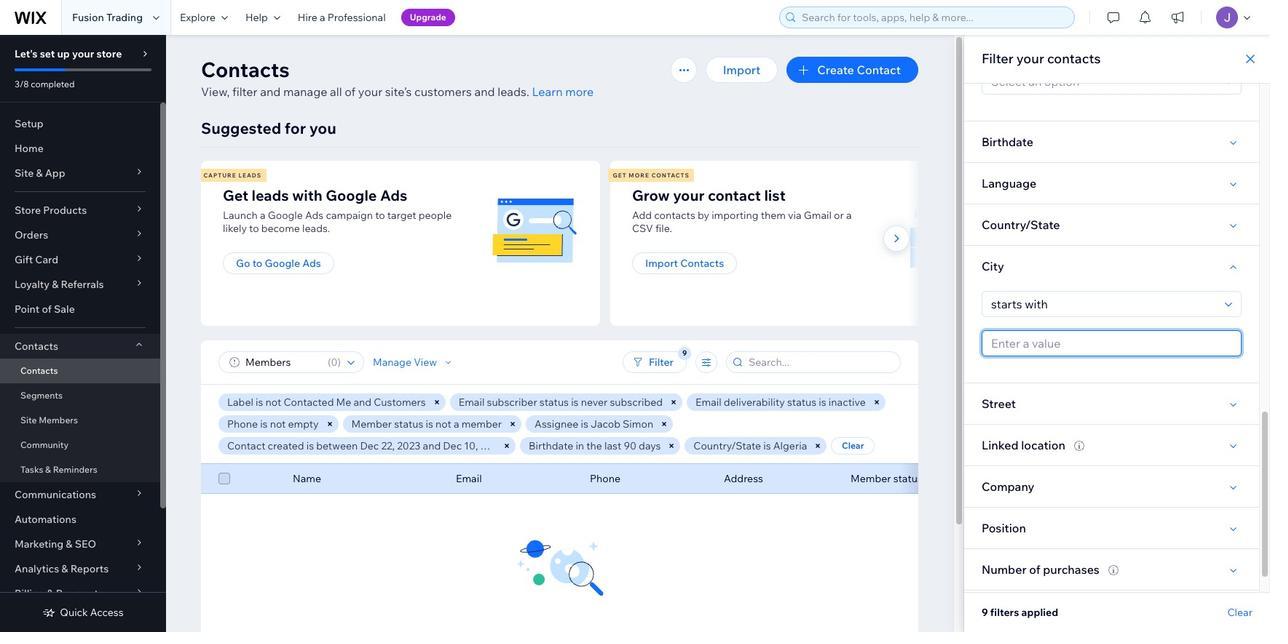 Task type: vqa. For each thing, say whether or not it's contained in the screenshot.
The Grow
yes



Task type: describe. For each thing, give the bounding box(es) containing it.
assignee
[[535, 418, 579, 431]]

name
[[293, 473, 321, 486]]

customers
[[414, 84, 472, 99]]

clear for the topmost clear button
[[842, 441, 864, 452]]

point
[[15, 303, 40, 316]]

is left inactive
[[819, 396, 826, 409]]

contacts up segments
[[20, 366, 58, 377]]

ads inside button
[[302, 257, 321, 270]]

up
[[57, 47, 70, 60]]

go to google ads
[[236, 257, 321, 270]]

automations link
[[0, 508, 160, 532]]

subscribed
[[610, 396, 663, 409]]

import button
[[706, 57, 778, 83]]

& for site
[[36, 167, 43, 180]]

contacts inside grow your contact list add contacts by importing them via gmail or a csv file.
[[654, 209, 695, 222]]

0 horizontal spatial contact
[[227, 440, 265, 453]]

card
[[35, 253, 58, 267]]

fusion trading
[[72, 11, 143, 24]]

you
[[309, 119, 336, 138]]

1 dec from the left
[[360, 440, 379, 453]]

campaign
[[326, 209, 373, 222]]

analytics
[[15, 563, 59, 576]]

people
[[419, 209, 452, 222]]

of inside contacts view, filter and manage all of your site's customers and leads. learn more
[[345, 84, 356, 99]]

is left the jacob
[[581, 418, 588, 431]]

1 vertical spatial ads
[[305, 209, 324, 222]]

sidebar element
[[0, 35, 166, 633]]

select an option field for filter your contacts
[[987, 69, 1221, 94]]

contact inside button
[[857, 63, 901, 77]]

3/8 completed
[[15, 79, 75, 90]]

0 vertical spatial google
[[326, 186, 377, 205]]

quick access button
[[42, 607, 124, 620]]

contacts
[[652, 172, 690, 179]]

billing & payments button
[[0, 582, 160, 607]]

algeria
[[773, 440, 807, 453]]

Enter a value text field
[[987, 331, 1237, 356]]

& for analytics
[[61, 563, 68, 576]]

0
[[331, 356, 338, 369]]

google inside button
[[265, 257, 300, 270]]

is down empty
[[306, 440, 314, 453]]

quick
[[60, 607, 88, 620]]

contacts button
[[0, 334, 160, 359]]

contact created is between dec 22, 2023 and dec 10, 2023
[[227, 440, 504, 453]]

target
[[387, 209, 416, 222]]

access
[[90, 607, 124, 620]]

email for email deliverability status is inactive
[[696, 396, 722, 409]]

site members link
[[0, 409, 160, 433]]

create contact button
[[787, 57, 918, 83]]

all
[[330, 84, 342, 99]]

number of purchases
[[982, 563, 1100, 578]]

a right hire
[[320, 11, 325, 24]]

is right label
[[256, 396, 263, 409]]

22,
[[381, 440, 395, 453]]

subscriber
[[487, 396, 537, 409]]

filter button
[[623, 352, 687, 374]]

site for site members
[[20, 415, 37, 426]]

referrals
[[61, 278, 104, 291]]

hire a professional
[[298, 11, 386, 24]]

address
[[724, 473, 763, 486]]

manage
[[283, 84, 327, 99]]

import for import contacts
[[645, 257, 678, 270]]

list
[[764, 186, 786, 205]]

contacts link
[[0, 359, 160, 384]]

help button
[[237, 0, 289, 35]]

capture
[[204, 172, 236, 179]]

site for site & app
[[15, 167, 34, 180]]

deliverability
[[724, 396, 785, 409]]

add
[[632, 209, 652, 222]]

company
[[982, 480, 1035, 495]]

0 vertical spatial contacts
[[1047, 50, 1101, 67]]

not left member
[[436, 418, 451, 431]]

language
[[982, 176, 1037, 191]]

community link
[[0, 433, 160, 458]]

birthdate for birthdate
[[982, 135, 1033, 149]]

3/8
[[15, 79, 29, 90]]

import contacts
[[645, 257, 724, 270]]

phone for phone
[[590, 473, 621, 486]]

Search... field
[[744, 353, 896, 373]]

9 filters applied
[[982, 607, 1058, 620]]

filter for filter your contacts
[[982, 50, 1014, 67]]

contacted
[[284, 396, 334, 409]]

point of sale link
[[0, 297, 160, 322]]

explore
[[180, 11, 216, 24]]

loyalty & referrals
[[15, 278, 104, 291]]

& for billing
[[47, 588, 54, 601]]

hire a professional link
[[289, 0, 394, 35]]

to inside button
[[252, 257, 262, 270]]

is left never
[[571, 396, 579, 409]]

by
[[698, 209, 709, 222]]

leads
[[238, 172, 262, 179]]

grow
[[632, 186, 670, 205]]

member status is not a member
[[351, 418, 502, 431]]

90
[[624, 440, 637, 453]]

grow your contact list add contacts by importing them via gmail or a csv file.
[[632, 186, 852, 235]]

not for contacted
[[266, 396, 281, 409]]

upgrade button
[[401, 9, 455, 26]]

and down member status is not a member
[[423, 440, 441, 453]]

0 vertical spatial clear button
[[831, 438, 875, 455]]

position
[[982, 521, 1026, 536]]

member for member status is not a member
[[351, 418, 392, 431]]

importing
[[712, 209, 759, 222]]

0 vertical spatial ads
[[380, 186, 407, 205]]

& for loyalty
[[52, 278, 59, 291]]

applied
[[1022, 607, 1058, 620]]

member
[[461, 418, 502, 431]]

me
[[336, 396, 351, 409]]

orders
[[15, 229, 48, 242]]

segments
[[20, 390, 63, 401]]

fusion
[[72, 11, 104, 24]]

member status
[[851, 473, 923, 486]]

quick access
[[60, 607, 124, 620]]

of for point of sale
[[42, 303, 52, 316]]

filter your contacts
[[982, 50, 1101, 67]]

contacts view, filter and manage all of your site's customers and leads. learn more
[[201, 57, 594, 99]]

city
[[982, 259, 1004, 274]]

location
[[1021, 438, 1066, 453]]

filter for filter
[[649, 356, 674, 369]]

loyalty & referrals button
[[0, 272, 160, 297]]

never
[[581, 396, 608, 409]]

email deliverability status is inactive
[[696, 396, 866, 409]]



Task type: locate. For each thing, give the bounding box(es) containing it.
0 horizontal spatial country/state
[[694, 440, 761, 453]]

0 horizontal spatial filter
[[649, 356, 674, 369]]

get
[[613, 172, 627, 179]]

& inside dropdown button
[[61, 563, 68, 576]]

contacts
[[201, 57, 290, 82], [680, 257, 724, 270], [15, 340, 58, 353], [20, 366, 58, 377]]

1 vertical spatial import
[[645, 257, 678, 270]]

google up campaign
[[326, 186, 377, 205]]

birthdate in the last 90 days
[[529, 440, 661, 453]]

0 vertical spatial birthdate
[[982, 135, 1033, 149]]

1 vertical spatial leads.
[[302, 222, 330, 235]]

1 horizontal spatial leads.
[[498, 84, 529, 99]]

to right 'likely'
[[249, 222, 259, 235]]

1 vertical spatial country/state
[[694, 440, 761, 453]]

site down segments
[[20, 415, 37, 426]]

email left deliverability
[[696, 396, 722, 409]]

& left reports
[[61, 563, 68, 576]]

0 vertical spatial country/state
[[982, 218, 1060, 232]]

in
[[576, 440, 584, 453]]

0 vertical spatial leads.
[[498, 84, 529, 99]]

country/state
[[982, 218, 1060, 232], [694, 440, 761, 453]]

& right billing
[[47, 588, 54, 601]]

a inside get leads with google ads launch a google ads campaign to target people likely to become leads.
[[260, 209, 266, 222]]

1 vertical spatial site
[[20, 415, 37, 426]]

filter
[[232, 84, 258, 99]]

0 vertical spatial contact
[[857, 63, 901, 77]]

0 horizontal spatial of
[[42, 303, 52, 316]]

manage view
[[373, 356, 437, 369]]

tasks & reminders
[[20, 465, 97, 476]]

& for marketing
[[66, 538, 73, 551]]

let's
[[15, 47, 38, 60]]

sale
[[54, 303, 75, 316]]

orders button
[[0, 223, 160, 248]]

2 vertical spatial google
[[265, 257, 300, 270]]

select an option field down filter your contacts
[[987, 69, 1221, 94]]

1 vertical spatial select an option field
[[987, 292, 1221, 317]]

your inside contacts view, filter and manage all of your site's customers and leads. learn more
[[358, 84, 382, 99]]

to left target
[[375, 209, 385, 222]]

import for import
[[723, 63, 761, 77]]

dec left 22,
[[360, 440, 379, 453]]

filter inside button
[[649, 356, 674, 369]]

contacts down point of sale at the top left of page
[[15, 340, 58, 353]]

help
[[245, 11, 268, 24]]

suggested
[[201, 119, 281, 138]]

& inside dropdown button
[[47, 588, 54, 601]]

& for tasks
[[45, 465, 51, 476]]

is
[[256, 396, 263, 409], [571, 396, 579, 409], [819, 396, 826, 409], [260, 418, 268, 431], [426, 418, 433, 431], [581, 418, 588, 431], [306, 440, 314, 453], [763, 440, 771, 453]]

contacts inside button
[[680, 257, 724, 270]]

clear for clear button to the right
[[1228, 607, 1253, 620]]

select an option field up enter a value text box
[[987, 292, 1221, 317]]

0 horizontal spatial phone
[[227, 418, 258, 431]]

clear inside clear button
[[842, 441, 864, 452]]

email for email subscriber status is never subscribed
[[459, 396, 485, 409]]

products
[[43, 204, 87, 217]]

1 horizontal spatial clear
[[1228, 607, 1253, 620]]

2023
[[397, 440, 421, 453], [480, 440, 504, 453]]

& right loyalty
[[52, 278, 59, 291]]

of for number of purchases
[[1029, 563, 1040, 578]]

community
[[20, 440, 69, 451]]

1 vertical spatial contact
[[227, 440, 265, 453]]

phone for phone is not empty
[[227, 418, 258, 431]]

or
[[834, 209, 844, 222]]

home link
[[0, 136, 160, 161]]

your inside sidebar element
[[72, 47, 94, 60]]

0 vertical spatial site
[[15, 167, 34, 180]]

a down leads
[[260, 209, 266, 222]]

Search for tools, apps, help & more... field
[[798, 7, 1070, 28]]

1 vertical spatial contacts
[[654, 209, 695, 222]]

phone is not empty
[[227, 418, 319, 431]]

let's set up your store
[[15, 47, 122, 60]]

ads up target
[[380, 186, 407, 205]]

reports
[[70, 563, 109, 576]]

1 horizontal spatial member
[[851, 473, 891, 486]]

member for member status
[[851, 473, 891, 486]]

0 horizontal spatial member
[[351, 418, 392, 431]]

label
[[227, 396, 253, 409]]

communications
[[15, 489, 96, 502]]

linked location
[[982, 438, 1066, 453]]

import inside list
[[645, 257, 678, 270]]

1 select an option field from the top
[[987, 69, 1221, 94]]

& left seo
[[66, 538, 73, 551]]

inactive
[[829, 396, 866, 409]]

2 vertical spatial of
[[1029, 563, 1040, 578]]

between
[[316, 440, 358, 453]]

phone down label
[[227, 418, 258, 431]]

0 horizontal spatial leads.
[[302, 222, 330, 235]]

1 horizontal spatial phone
[[590, 473, 621, 486]]

country/state up address
[[694, 440, 761, 453]]

(
[[328, 356, 331, 369]]

get more contacts
[[613, 172, 690, 179]]

set
[[40, 47, 55, 60]]

more
[[629, 172, 650, 179]]

billing & payments
[[15, 588, 103, 601]]

select an option field for city
[[987, 292, 1221, 317]]

and right 'filter'
[[260, 84, 281, 99]]

1 horizontal spatial country/state
[[982, 218, 1060, 232]]

and right 'me'
[[354, 396, 372, 409]]

site & app
[[15, 167, 65, 180]]

contact down phone is not empty
[[227, 440, 265, 453]]

contacts inside contacts view, filter and manage all of your site's customers and leads. learn more
[[201, 57, 290, 82]]

1 vertical spatial phone
[[590, 473, 621, 486]]

0 vertical spatial clear
[[842, 441, 864, 452]]

tasks & reminders link
[[0, 458, 160, 483]]

is left empty
[[260, 418, 268, 431]]

contact right 'create'
[[857, 63, 901, 77]]

Select an option field
[[987, 69, 1221, 94], [987, 292, 1221, 317]]

( 0 )
[[328, 356, 341, 369]]

analytics & reports
[[15, 563, 109, 576]]

not for empty
[[270, 418, 286, 431]]

days
[[639, 440, 661, 453]]

None checkbox
[[218, 471, 230, 488]]

contacts
[[1047, 50, 1101, 67], [654, 209, 695, 222]]

2023 right 22,
[[397, 440, 421, 453]]

google down become on the top left of the page
[[265, 257, 300, 270]]

of right all
[[345, 84, 356, 99]]

gift card button
[[0, 248, 160, 272]]

1 2023 from the left
[[397, 440, 421, 453]]

site's
[[385, 84, 412, 99]]

of right number
[[1029, 563, 1040, 578]]

1 vertical spatial filter
[[649, 356, 674, 369]]

site members
[[20, 415, 78, 426]]

)
[[338, 356, 341, 369]]

1 horizontal spatial of
[[345, 84, 356, 99]]

your inside grow your contact list add contacts by importing them via gmail or a csv file.
[[673, 186, 705, 205]]

for
[[285, 119, 306, 138]]

point of sale
[[15, 303, 75, 316]]

site inside popup button
[[15, 167, 34, 180]]

birthdate down assignee
[[529, 440, 573, 453]]

leads.
[[498, 84, 529, 99], [302, 222, 330, 235]]

and
[[260, 84, 281, 99], [474, 84, 495, 99], [354, 396, 372, 409], [423, 440, 441, 453]]

store products button
[[0, 198, 160, 223]]

a left member
[[454, 418, 459, 431]]

2 horizontal spatial of
[[1029, 563, 1040, 578]]

2023 right 10,
[[480, 440, 504, 453]]

list
[[199, 161, 1015, 326]]

0 vertical spatial import
[[723, 63, 761, 77]]

leads. left "learn" at the left top
[[498, 84, 529, 99]]

contacts up 'filter'
[[201, 57, 290, 82]]

country/state for country/state is algeria
[[694, 440, 761, 453]]

2 dec from the left
[[443, 440, 462, 453]]

created
[[268, 440, 304, 453]]

1 vertical spatial clear button
[[1228, 607, 1253, 620]]

1 vertical spatial of
[[42, 303, 52, 316]]

0 vertical spatial select an option field
[[987, 69, 1221, 94]]

1 horizontal spatial clear button
[[1228, 607, 1253, 620]]

1 horizontal spatial birthdate
[[982, 135, 1033, 149]]

gift
[[15, 253, 33, 267]]

0 vertical spatial member
[[351, 418, 392, 431]]

of inside sidebar element
[[42, 303, 52, 316]]

0 horizontal spatial clear button
[[831, 438, 875, 455]]

email subscriber status is never subscribed
[[459, 396, 663, 409]]

2 select an option field from the top
[[987, 292, 1221, 317]]

1 horizontal spatial contact
[[857, 63, 901, 77]]

1 horizontal spatial contacts
[[1047, 50, 1101, 67]]

of left sale
[[42, 303, 52, 316]]

and right customers
[[474, 84, 495, 99]]

0 vertical spatial phone
[[227, 418, 258, 431]]

& right tasks
[[45, 465, 51, 476]]

analytics & reports button
[[0, 557, 160, 582]]

birthdate up "language"
[[982, 135, 1033, 149]]

country/state for country/state
[[982, 218, 1060, 232]]

contacts inside dropdown button
[[15, 340, 58, 353]]

is left algeria
[[763, 440, 771, 453]]

0 horizontal spatial import
[[645, 257, 678, 270]]

gift card
[[15, 253, 58, 267]]

ads down get leads with google ads launch a google ads campaign to target people likely to become leads.
[[302, 257, 321, 270]]

& inside popup button
[[52, 278, 59, 291]]

1 horizontal spatial import
[[723, 63, 761, 77]]

phone down last
[[590, 473, 621, 486]]

completed
[[31, 79, 75, 90]]

more
[[565, 84, 594, 99]]

0 horizontal spatial contacts
[[654, 209, 695, 222]]

a inside grow your contact list add contacts by importing them via gmail or a csv file.
[[846, 209, 852, 222]]

ads down with
[[305, 209, 324, 222]]

home
[[15, 142, 44, 155]]

is down customers
[[426, 418, 433, 431]]

member
[[351, 418, 392, 431], [851, 473, 891, 486]]

leads. inside get leads with google ads launch a google ads campaign to target people likely to become leads.
[[302, 222, 330, 235]]

simon
[[623, 418, 653, 431]]

2 2023 from the left
[[480, 440, 504, 453]]

email down 10,
[[456, 473, 482, 486]]

Unsaved view field
[[241, 353, 323, 373]]

0 horizontal spatial clear
[[842, 441, 864, 452]]

1 vertical spatial google
[[268, 209, 303, 222]]

1 horizontal spatial 2023
[[480, 440, 504, 453]]

email up member
[[459, 396, 485, 409]]

contacts down the by
[[680, 257, 724, 270]]

google down leads
[[268, 209, 303, 222]]

not up the created
[[270, 418, 286, 431]]

list containing get leads with google ads
[[199, 161, 1015, 326]]

birthdate for birthdate in the last 90 days
[[529, 440, 573, 453]]

a
[[320, 11, 325, 24], [260, 209, 266, 222], [846, 209, 852, 222], [454, 418, 459, 431]]

not
[[266, 396, 281, 409], [270, 418, 286, 431], [436, 418, 451, 431]]

1 horizontal spatial filter
[[982, 50, 1014, 67]]

linked
[[982, 438, 1019, 453]]

site down home on the left top
[[15, 167, 34, 180]]

country/state down "language"
[[982, 218, 1060, 232]]

dec left 10,
[[443, 440, 462, 453]]

a right or at the top right of page
[[846, 209, 852, 222]]

email
[[459, 396, 485, 409], [696, 396, 722, 409], [456, 473, 482, 486]]

not up phone is not empty
[[266, 396, 281, 409]]

leads. inside contacts view, filter and manage all of your site's customers and leads. learn more
[[498, 84, 529, 99]]

to right go
[[252, 257, 262, 270]]

0 horizontal spatial birthdate
[[529, 440, 573, 453]]

1 horizontal spatial dec
[[443, 440, 462, 453]]

0 vertical spatial filter
[[982, 50, 1014, 67]]

likely
[[223, 222, 247, 235]]

0 vertical spatial of
[[345, 84, 356, 99]]

loyalty
[[15, 278, 50, 291]]

marketing
[[15, 538, 64, 551]]

street
[[982, 397, 1016, 412]]

jacob
[[591, 418, 621, 431]]

0 horizontal spatial 2023
[[397, 440, 421, 453]]

& left app
[[36, 167, 43, 180]]

learn
[[532, 84, 563, 99]]

empty
[[288, 418, 319, 431]]

leads
[[252, 186, 289, 205]]

0 horizontal spatial dec
[[360, 440, 379, 453]]

last
[[605, 440, 621, 453]]

2 vertical spatial ads
[[302, 257, 321, 270]]

leads. down with
[[302, 222, 330, 235]]

1 vertical spatial clear
[[1228, 607, 1253, 620]]

1 vertical spatial member
[[851, 473, 891, 486]]

become
[[261, 222, 300, 235]]

site & app button
[[0, 161, 160, 186]]

1 vertical spatial birthdate
[[529, 440, 573, 453]]



